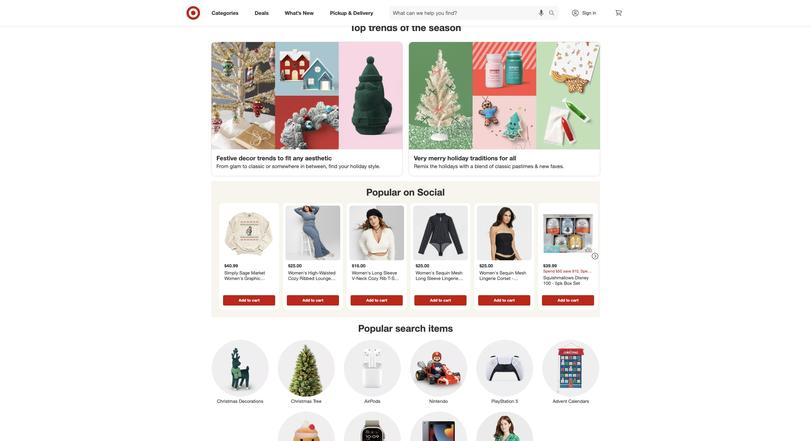 Task type: vqa. For each thing, say whether or not it's contained in the screenshot.
Popular corresponding to Popular search items
yes



Task type: locate. For each thing, give the bounding box(es) containing it.
3 cart from the left
[[380, 298, 387, 303]]

the inside very merry holiday traditions for all remix the holidays with a blend of classic pastimes & new faves.
[[430, 163, 438, 170]]

holiday right the your
[[350, 163, 367, 170]]

1 horizontal spatial in
[[593, 10, 597, 16]]

l
[[428, 287, 431, 293]]

popular search items
[[358, 323, 453, 335]]

- up "blue" at the bottom left of page
[[319, 282, 321, 287]]

of
[[400, 22, 409, 33], [489, 163, 494, 170]]

in
[[593, 10, 597, 16], [301, 163, 305, 170]]

1 horizontal spatial black
[[496, 282, 508, 287]]

& inside pickup & delivery link
[[348, 10, 352, 16]]

0 horizontal spatial wild
[[322, 282, 331, 287]]

sleeve up bodysuit
[[427, 276, 441, 282]]

classic
[[249, 163, 265, 170], [495, 163, 511, 170]]

1 horizontal spatial sleeve
[[427, 276, 441, 282]]

trends
[[369, 22, 398, 33], [257, 155, 276, 162]]

5pk
[[555, 281, 563, 286]]

1 vertical spatial sleeve
[[427, 276, 441, 282]]

in right the sign
[[593, 10, 597, 16]]

classic down for
[[495, 163, 511, 170]]

items
[[429, 323, 453, 335]]

shirt
[[392, 276, 401, 282]]

squishmallows disney 100 - 5pk box set image
[[541, 206, 596, 261]]

cart
[[252, 298, 260, 303], [316, 298, 323, 303], [380, 298, 387, 303], [443, 298, 451, 303], [507, 298, 515, 303], [571, 298, 579, 303]]

1 lingerie from the left
[[442, 276, 458, 282]]

1 women's from the left
[[288, 270, 307, 276]]

sequin inside $25.00 women's sequin mesh lingerie corset - auden™ black m
[[500, 270, 514, 276]]

0 vertical spatial sleeve
[[383, 270, 397, 276]]

0 horizontal spatial search
[[396, 323, 426, 335]]

1 vertical spatial the
[[430, 163, 438, 170]]

cozy up flare
[[288, 276, 298, 282]]

$25.00 for $25.00 women's sequin mesh lingerie corset - auden™ black m
[[480, 263, 493, 269]]

& inside very merry holiday traditions for all remix the holidays with a blend of classic pastimes & new faves.
[[535, 163, 538, 170]]

1 classic from the left
[[249, 163, 265, 170]]

the left season on the right
[[412, 22, 426, 33]]

&
[[348, 10, 352, 16], [535, 163, 538, 170]]

0 horizontal spatial classic
[[249, 163, 265, 170]]

women's inside $25.00 women's sequin mesh lingerie corset - auden™ black m
[[480, 270, 498, 276]]

1 add to cart from the left
[[239, 298, 260, 303]]

4 add from the left
[[430, 298, 438, 303]]

2 horizontal spatial $25.00
[[480, 263, 493, 269]]

black
[[496, 282, 508, 287], [416, 287, 427, 293]]

women's inside $16.00 women's long sleeve v-neck cozy rib t-shirt - wild fable™ cream 4x
[[352, 270, 371, 276]]

1 horizontal spatial of
[[489, 163, 494, 170]]

playstation 5
[[492, 399, 518, 405]]

$25.00 inside $25.00 women's sequin mesh long sleeve lingerie bodysuit - auden™ black l
[[416, 263, 429, 269]]

decor
[[239, 155, 256, 162]]

$40.99
[[224, 263, 238, 269]]

1 horizontal spatial christmas
[[291, 399, 312, 405]]

m
[[509, 282, 513, 287]]

new
[[540, 163, 549, 170]]

1 vertical spatial long
[[416, 276, 426, 282]]

to for women's high-waisted cozy ribbed lounge flare leggings - wild fable™ dark blue 3x image
[[311, 298, 315, 303]]

add for $25.00 women's sequin mesh lingerie corset - auden™ black m
[[494, 298, 501, 303]]

1 vertical spatial &
[[535, 163, 538, 170]]

2 $25.00 from the left
[[416, 263, 429, 269]]

0 horizontal spatial fable™
[[288, 287, 302, 293]]

& right pickup
[[348, 10, 352, 16]]

box
[[564, 281, 572, 286]]

6 add to cart from the left
[[558, 298, 579, 303]]

christmas
[[217, 399, 238, 405], [291, 399, 312, 405]]

auden™ right bodysuit
[[438, 282, 454, 287]]

2 add to cart button from the left
[[287, 296, 339, 306]]

3 women's from the left
[[416, 270, 435, 276]]

- inside $25.00 women's sequin mesh lingerie corset - auden™ black m
[[512, 276, 514, 282]]

black down bodysuit
[[416, 287, 427, 293]]

christmas decorations link
[[207, 339, 273, 405]]

sleeve
[[383, 270, 397, 276], [427, 276, 441, 282]]

0 horizontal spatial &
[[348, 10, 352, 16]]

0 horizontal spatial sleeve
[[383, 270, 397, 276]]

0 vertical spatial popular
[[366, 187, 401, 198]]

add to cart button for $25.00 women's sequin mesh lingerie corset - auden™ black m
[[478, 296, 530, 306]]

women's up bodysuit
[[416, 270, 435, 276]]

playstation
[[492, 399, 515, 405]]

1 christmas from the left
[[217, 399, 238, 405]]

1 vertical spatial search
[[396, 323, 426, 335]]

2 add to cart from the left
[[303, 298, 323, 303]]

popular
[[366, 187, 401, 198], [358, 323, 393, 335]]

women's inside $25.00 women's high-waisted cozy ribbed lounge flare leggings - wild fable™ dark blue 3x
[[288, 270, 307, 276]]

in inside sign in link
[[593, 10, 597, 16]]

holiday inside very merry holiday traditions for all remix the holidays with a blend of classic pastimes & new faves.
[[448, 155, 469, 162]]

sequin
[[436, 270, 450, 276], [500, 270, 514, 276]]

$40.99 link
[[222, 206, 276, 294]]

to for women's sequin mesh lingerie corset - auden™ black m image
[[502, 298, 506, 303]]

0 horizontal spatial long
[[372, 270, 382, 276]]

& left new
[[535, 163, 538, 170]]

1 vertical spatial in
[[301, 163, 305, 170]]

search button
[[546, 6, 562, 21]]

2 auden™ from the left
[[480, 282, 495, 287]]

fit
[[285, 155, 291, 162]]

2 classic from the left
[[495, 163, 511, 170]]

$25.00 for $25.00 women's high-waisted cozy ribbed lounge flare leggings - wild fable™ dark blue 3x
[[288, 263, 302, 269]]

5 add to cart button from the left
[[478, 296, 530, 306]]

5 add to cart from the left
[[494, 298, 515, 303]]

disney
[[575, 275, 589, 281]]

neck
[[356, 276, 367, 282]]

3 add from the left
[[366, 298, 374, 303]]

the down merry
[[430, 163, 438, 170]]

0 horizontal spatial sequin
[[436, 270, 450, 276]]

christmas inside the christmas decorations link
[[217, 399, 238, 405]]

rib
[[380, 276, 387, 282]]

classic left or
[[249, 163, 265, 170]]

popular for popular on social
[[366, 187, 401, 198]]

- inside squishmallows disney 100 - 5pk box set
[[552, 281, 554, 286]]

0 vertical spatial the
[[412, 22, 426, 33]]

long inside $16.00 women's long sleeve v-neck cozy rib t-shirt - wild fable™ cream 4x
[[372, 270, 382, 276]]

2 cart from the left
[[316, 298, 323, 303]]

faves.
[[551, 163, 564, 170]]

top trends of the season
[[350, 22, 461, 33]]

long up rib
[[372, 270, 382, 276]]

4 women's from the left
[[480, 270, 498, 276]]

2 add from the left
[[303, 298, 310, 303]]

simply sage market women's graphic sweatshirt ugly sweater squirrel  - m - dust image
[[222, 206, 276, 261]]

0 horizontal spatial mesh
[[451, 270, 462, 276]]

6 cart from the left
[[571, 298, 579, 303]]

1 mesh from the left
[[451, 270, 462, 276]]

-
[[512, 276, 514, 282], [552, 281, 554, 286], [319, 282, 321, 287], [352, 282, 354, 287], [435, 282, 437, 287]]

fable™ down neck
[[365, 282, 379, 287]]

wild up 3x
[[322, 282, 331, 287]]

1 vertical spatial trends
[[257, 155, 276, 162]]

0 vertical spatial fable™
[[365, 282, 379, 287]]

trends down delivery at the top of the page
[[369, 22, 398, 33]]

1 horizontal spatial auden™
[[480, 282, 495, 287]]

add to cart button
[[223, 296, 275, 306], [287, 296, 339, 306], [351, 296, 403, 306], [414, 296, 467, 306], [478, 296, 530, 306], [542, 296, 594, 306]]

0 vertical spatial in
[[593, 10, 597, 16]]

from
[[217, 163, 228, 170]]

lounge
[[316, 276, 331, 282]]

women's sequin mesh long sleeve lingerie bodysuit - auden™ black l image
[[413, 206, 468, 261]]

$25.00 women's sequin mesh lingerie corset - auden™ black m
[[480, 263, 526, 287]]

0 vertical spatial trends
[[369, 22, 398, 33]]

1 horizontal spatial classic
[[495, 163, 511, 170]]

5 cart from the left
[[507, 298, 515, 303]]

1 vertical spatial black
[[416, 287, 427, 293]]

mesh inside $25.00 women's sequin mesh lingerie corset - auden™ black m
[[515, 270, 526, 276]]

0 vertical spatial black
[[496, 282, 508, 287]]

christmas left decorations
[[217, 399, 238, 405]]

trends up or
[[257, 155, 276, 162]]

add for $25.00 women's sequin mesh long sleeve lingerie bodysuit - auden™ black l
[[430, 298, 438, 303]]

2 wild from the left
[[355, 282, 364, 287]]

1 cart from the left
[[252, 298, 260, 303]]

1 vertical spatial holiday
[[350, 163, 367, 170]]

black inside $25.00 women's sequin mesh long sleeve lingerie bodysuit - auden™ black l
[[416, 287, 427, 293]]

christmas left tree
[[291, 399, 312, 405]]

wild
[[322, 282, 331, 287], [355, 282, 364, 287]]

$25.00
[[288, 263, 302, 269], [416, 263, 429, 269], [480, 263, 493, 269]]

sleeve up the t-
[[383, 270, 397, 276]]

1 horizontal spatial $25.00
[[416, 263, 429, 269]]

the
[[412, 22, 426, 33], [430, 163, 438, 170]]

sign in
[[583, 10, 597, 16]]

women's for long
[[416, 270, 435, 276]]

$16.00
[[352, 263, 366, 269]]

0 horizontal spatial black
[[416, 287, 427, 293]]

add to cart for $25.00 women's sequin mesh lingerie corset - auden™ black m
[[494, 298, 515, 303]]

sign
[[583, 10, 592, 16]]

0 horizontal spatial in
[[301, 163, 305, 170]]

women's
[[288, 270, 307, 276], [352, 270, 371, 276], [416, 270, 435, 276], [480, 270, 498, 276]]

3 add to cart from the left
[[366, 298, 387, 303]]

1 horizontal spatial search
[[546, 10, 562, 17]]

1 horizontal spatial mesh
[[515, 270, 526, 276]]

1 horizontal spatial fable™
[[365, 282, 379, 287]]

3 $25.00 from the left
[[480, 263, 493, 269]]

a
[[471, 163, 473, 170]]

sequin for sleeve
[[436, 270, 450, 276]]

1 vertical spatial popular
[[358, 323, 393, 335]]

women's inside $25.00 women's sequin mesh long sleeve lingerie bodysuit - auden™ black l
[[416, 270, 435, 276]]

5 add from the left
[[494, 298, 501, 303]]

1 sequin from the left
[[436, 270, 450, 276]]

1 vertical spatial of
[[489, 163, 494, 170]]

2 cozy from the left
[[368, 276, 378, 282]]

0 horizontal spatial auden™
[[438, 282, 454, 287]]

1 vertical spatial fable™
[[288, 287, 302, 293]]

festive
[[217, 155, 237, 162]]

to for women's sequin mesh long sleeve lingerie bodysuit - auden™ black l image
[[439, 298, 442, 303]]

2 mesh from the left
[[515, 270, 526, 276]]

- left 5pk
[[552, 281, 554, 286]]

0 horizontal spatial of
[[400, 22, 409, 33]]

2 women's from the left
[[352, 270, 371, 276]]

0 horizontal spatial $25.00
[[288, 263, 302, 269]]

add to cart
[[239, 298, 260, 303], [303, 298, 323, 303], [366, 298, 387, 303], [430, 298, 451, 303], [494, 298, 515, 303], [558, 298, 579, 303]]

1 horizontal spatial long
[[416, 276, 426, 282]]

$25.00 women's sequin mesh long sleeve lingerie bodysuit - auden™ black l
[[416, 263, 462, 293]]

1 cozy from the left
[[288, 276, 298, 282]]

0 vertical spatial &
[[348, 10, 352, 16]]

0 vertical spatial holiday
[[448, 155, 469, 162]]

blue
[[314, 287, 323, 293]]

add to cart for $25.00 women's high-waisted cozy ribbed lounge flare leggings - wild fable™ dark blue 3x
[[303, 298, 323, 303]]

1 horizontal spatial &
[[535, 163, 538, 170]]

search
[[546, 10, 562, 17], [396, 323, 426, 335]]

- up m
[[512, 276, 514, 282]]

holiday up the with
[[448, 155, 469, 162]]

0 vertical spatial of
[[400, 22, 409, 33]]

high-
[[308, 270, 319, 276]]

black down "corset"
[[496, 282, 508, 287]]

0 horizontal spatial cozy
[[288, 276, 298, 282]]

1 add from the left
[[239, 298, 246, 303]]

auden™ left m
[[480, 282, 495, 287]]

2 christmas from the left
[[291, 399, 312, 405]]

1 horizontal spatial holiday
[[448, 155, 469, 162]]

top
[[350, 22, 366, 33]]

4 add to cart from the left
[[430, 298, 451, 303]]

christmas inside christmas tree link
[[291, 399, 312, 405]]

0 vertical spatial long
[[372, 270, 382, 276]]

1 auden™ from the left
[[438, 282, 454, 287]]

1 horizontal spatial cozy
[[368, 276, 378, 282]]

deals
[[255, 10, 269, 16]]

carousel region
[[211, 181, 600, 318]]

1 horizontal spatial lingerie
[[480, 276, 496, 282]]

- right bodysuit
[[435, 282, 437, 287]]

- inside $16.00 women's long sleeve v-neck cozy rib t-shirt - wild fable™ cream 4x
[[352, 282, 354, 287]]

1 horizontal spatial wild
[[355, 282, 364, 287]]

1 horizontal spatial the
[[430, 163, 438, 170]]

2 lingerie from the left
[[480, 276, 496, 282]]

mesh
[[451, 270, 462, 276], [515, 270, 526, 276]]

4 cart from the left
[[443, 298, 451, 303]]

2 sequin from the left
[[500, 270, 514, 276]]

add
[[239, 298, 246, 303], [303, 298, 310, 303], [366, 298, 374, 303], [430, 298, 438, 303], [494, 298, 501, 303], [558, 298, 565, 303]]

advent calendars link
[[538, 339, 604, 405]]

0 horizontal spatial holiday
[[350, 163, 367, 170]]

popular inside carousel region
[[366, 187, 401, 198]]

3 add to cart button from the left
[[351, 296, 403, 306]]

lingerie
[[442, 276, 458, 282], [480, 276, 496, 282]]

christmas for christmas decorations
[[217, 399, 238, 405]]

trends inside the festive decor trends to fit any aesthetic from glam to classic or somewhere in between, find your holiday style.
[[257, 155, 276, 162]]

$25.00 inside $25.00 women's sequin mesh lingerie corset - auden™ black m
[[480, 263, 493, 269]]

christmas tree
[[291, 399, 322, 405]]

0 horizontal spatial lingerie
[[442, 276, 458, 282]]

long up bodysuit
[[416, 276, 426, 282]]

- down v-
[[352, 282, 354, 287]]

long
[[372, 270, 382, 276], [416, 276, 426, 282]]

cozy
[[288, 276, 298, 282], [368, 276, 378, 282]]

bodysuit
[[416, 282, 434, 287]]

women's up "corset"
[[480, 270, 498, 276]]

cart for $25.00 women's sequin mesh lingerie corset - auden™ black m
[[507, 298, 515, 303]]

0 horizontal spatial trends
[[257, 155, 276, 162]]

women's up ribbed
[[288, 270, 307, 276]]

$25.00 inside $25.00 women's high-waisted cozy ribbed lounge flare leggings - wild fable™ dark blue 3x
[[288, 263, 302, 269]]

add to cart for $25.00 women's sequin mesh long sleeve lingerie bodysuit - auden™ black l
[[430, 298, 451, 303]]

black inside $25.00 women's sequin mesh lingerie corset - auden™ black m
[[496, 282, 508, 287]]

cozy left rib
[[368, 276, 378, 282]]

wild down neck
[[355, 282, 364, 287]]

fable™ down flare
[[288, 287, 302, 293]]

6 add to cart button from the left
[[542, 296, 594, 306]]

sequin inside $25.00 women's sequin mesh long sleeve lingerie bodysuit - auden™ black l
[[436, 270, 450, 276]]

0 horizontal spatial christmas
[[217, 399, 238, 405]]

leggings
[[299, 282, 318, 287]]

1 wild from the left
[[322, 282, 331, 287]]

mesh inside $25.00 women's sequin mesh long sleeve lingerie bodysuit - auden™ black l
[[451, 270, 462, 276]]

1 horizontal spatial sequin
[[500, 270, 514, 276]]

fable™
[[365, 282, 379, 287], [288, 287, 302, 293]]

1 $25.00 from the left
[[288, 263, 302, 269]]

traditions
[[470, 155, 498, 162]]

women's up neck
[[352, 270, 371, 276]]

4 add to cart button from the left
[[414, 296, 467, 306]]

auden™
[[438, 282, 454, 287], [480, 282, 495, 287]]

in down any
[[301, 163, 305, 170]]

women's for v-
[[352, 270, 371, 276]]



Task type: describe. For each thing, give the bounding box(es) containing it.
100
[[543, 281, 551, 286]]

women's long sleeve v-neck cozy rib t-shirt - wild fable™ cream 4x image
[[349, 206, 404, 261]]

advent calendars
[[553, 399, 589, 405]]

sign in link
[[566, 6, 607, 20]]

of inside very merry holiday traditions for all remix the holidays with a blend of classic pastimes & new faves.
[[489, 163, 494, 170]]

squishmallows
[[543, 275, 574, 281]]

lingerie inside $25.00 women's sequin mesh long sleeve lingerie bodysuit - auden™ black l
[[442, 276, 458, 282]]

lingerie inside $25.00 women's sequin mesh lingerie corset - auden™ black m
[[480, 276, 496, 282]]

6 add from the left
[[558, 298, 565, 303]]

women's high-waisted cozy ribbed lounge flare leggings - wild fable™ dark blue 3x image
[[286, 206, 340, 261]]

4x
[[395, 282, 400, 287]]

classic inside very merry holiday traditions for all remix the holidays with a blend of classic pastimes & new faves.
[[495, 163, 511, 170]]

advent
[[553, 399, 567, 405]]

sleeve inside $16.00 women's long sleeve v-neck cozy rib t-shirt - wild fable™ cream 4x
[[383, 270, 397, 276]]

nintendo link
[[406, 339, 472, 405]]

cart for $16.00 women's long sleeve v-neck cozy rib t-shirt - wild fable™ cream 4x
[[380, 298, 387, 303]]

0 vertical spatial search
[[546, 10, 562, 17]]

$39.99
[[543, 263, 557, 269]]

pickup & delivery
[[330, 10, 373, 16]]

to for simply sage market women's graphic sweatshirt ugly sweater squirrel  - m - dust image
[[247, 298, 251, 303]]

blend
[[475, 163, 488, 170]]

3x
[[324, 287, 329, 293]]

season
[[429, 22, 461, 33]]

tree
[[313, 399, 322, 405]]

wild inside $16.00 women's long sleeve v-neck cozy rib t-shirt - wild fable™ cream 4x
[[355, 282, 364, 287]]

remix
[[414, 163, 429, 170]]

- inside $25.00 women's high-waisted cozy ribbed lounge flare leggings - wild fable™ dark blue 3x
[[319, 282, 321, 287]]

delivery
[[353, 10, 373, 16]]

long inside $25.00 women's sequin mesh long sleeve lingerie bodysuit - auden™ black l
[[416, 276, 426, 282]]

women's sequin mesh lingerie corset - auden™ black m image
[[477, 206, 532, 261]]

$16.00 women's long sleeve v-neck cozy rib t-shirt - wild fable™ cream 4x
[[352, 263, 401, 287]]

decorations
[[239, 399, 263, 405]]

nintendo
[[430, 399, 448, 405]]

for
[[500, 155, 508, 162]]

mesh for -
[[515, 270, 526, 276]]

add for $16.00 women's long sleeve v-neck cozy rib t-shirt - wild fable™ cream 4x
[[366, 298, 374, 303]]

v-
[[352, 276, 356, 282]]

christmas tree link
[[273, 339, 340, 405]]

to for women's long sleeve v-neck cozy rib t-shirt - wild fable™ cream 4x image
[[375, 298, 379, 303]]

- inside $25.00 women's sequin mesh long sleeve lingerie bodysuit - auden™ black l
[[435, 282, 437, 287]]

holiday inside the festive decor trends to fit any aesthetic from glam to classic or somewhere in between, find your holiday style.
[[350, 163, 367, 170]]

cream
[[380, 282, 393, 287]]

fable™ inside $16.00 women's long sleeve v-neck cozy rib t-shirt - wild fable™ cream 4x
[[365, 282, 379, 287]]

christmas decorations
[[217, 399, 263, 405]]

what's new
[[285, 10, 314, 16]]

5
[[516, 399, 518, 405]]

fable™ inside $25.00 women's high-waisted cozy ribbed lounge flare leggings - wild fable™ dark blue 3x
[[288, 287, 302, 293]]

any
[[293, 155, 303, 162]]

sequin for corset
[[500, 270, 514, 276]]

to for squishmallows disney 100 - 5pk box set image
[[566, 298, 570, 303]]

deals link
[[249, 6, 277, 20]]

glam
[[230, 163, 241, 170]]

flare
[[288, 282, 298, 287]]

find
[[329, 163, 337, 170]]

cozy inside $25.00 women's high-waisted cozy ribbed lounge flare leggings - wild fable™ dark blue 3x
[[288, 276, 298, 282]]

on
[[404, 187, 415, 198]]

add to cart button for $16.00 women's long sleeve v-neck cozy rib t-shirt - wild fable™ cream 4x
[[351, 296, 403, 306]]

categories link
[[206, 6, 247, 20]]

$25.00 for $25.00 women's sequin mesh long sleeve lingerie bodysuit - auden™ black l
[[416, 263, 429, 269]]

festive decor trends to fit any aesthetic from glam to classic or somewhere in between, find your holiday style.
[[217, 155, 380, 170]]

cart for $25.00 women's sequin mesh long sleeve lingerie bodysuit - auden™ black l
[[443, 298, 451, 303]]

your
[[339, 163, 349, 170]]

with
[[460, 163, 469, 170]]

women's for lingerie
[[480, 270, 498, 276]]

cart for $25.00 women's high-waisted cozy ribbed lounge flare leggings - wild fable™ dark blue 3x
[[316, 298, 323, 303]]

What can we help you find? suggestions appear below search field
[[389, 6, 551, 20]]

pastimes
[[513, 163, 534, 170]]

set
[[573, 281, 580, 286]]

cozy inside $16.00 women's long sleeve v-neck cozy rib t-shirt - wild fable™ cream 4x
[[368, 276, 378, 282]]

corset
[[497, 276, 511, 282]]

add to cart button for $25.00 women's high-waisted cozy ribbed lounge flare leggings - wild fable™ dark blue 3x
[[287, 296, 339, 306]]

0 horizontal spatial the
[[412, 22, 426, 33]]

popular for popular search items
[[358, 323, 393, 335]]

wild inside $25.00 women's high-waisted cozy ribbed lounge flare leggings - wild fable™ dark blue 3x
[[322, 282, 331, 287]]

waisted
[[319, 270, 336, 276]]

add to cart button for $25.00 women's sequin mesh long sleeve lingerie bodysuit - auden™ black l
[[414, 296, 467, 306]]

social
[[417, 187, 445, 198]]

add to cart for $16.00 women's long sleeve v-neck cozy rib t-shirt - wild fable™ cream 4x
[[366, 298, 387, 303]]

holidays
[[439, 163, 458, 170]]

t-
[[388, 276, 392, 282]]

$25.00 women's high-waisted cozy ribbed lounge flare leggings - wild fable™ dark blue 3x
[[288, 263, 336, 293]]

very
[[414, 155, 427, 162]]

airpods link
[[340, 339, 406, 405]]

mesh for lingerie
[[451, 270, 462, 276]]

categories
[[212, 10, 239, 16]]

in inside the festive decor trends to fit any aesthetic from glam to classic or somewhere in between, find your holiday style.
[[301, 163, 305, 170]]

auden™ inside $25.00 women's sequin mesh lingerie corset - auden™ black m
[[480, 282, 495, 287]]

classic inside the festive decor trends to fit any aesthetic from glam to classic or somewhere in between, find your holiday style.
[[249, 163, 265, 170]]

auden™ inside $25.00 women's sequin mesh long sleeve lingerie bodysuit - auden™ black l
[[438, 282, 454, 287]]

airpods
[[365, 399, 381, 405]]

calendars
[[569, 399, 589, 405]]

all
[[510, 155, 516, 162]]

very merry holiday traditions for all remix the holidays with a blend of classic pastimes & new faves.
[[414, 155, 564, 170]]

squishmallows disney 100 - 5pk box set
[[543, 275, 589, 286]]

what's
[[285, 10, 302, 16]]

pickup & delivery link
[[325, 6, 381, 20]]

merry
[[429, 155, 446, 162]]

christmas for christmas tree
[[291, 399, 312, 405]]

or
[[266, 163, 271, 170]]

popular on social
[[366, 187, 445, 198]]

1 add to cart button from the left
[[223, 296, 275, 306]]

aesthetic
[[305, 155, 332, 162]]

sleeve inside $25.00 women's sequin mesh long sleeve lingerie bodysuit - auden™ black l
[[427, 276, 441, 282]]

1 horizontal spatial trends
[[369, 22, 398, 33]]

style.
[[368, 163, 380, 170]]

what's new link
[[279, 6, 322, 20]]

add for $25.00 women's high-waisted cozy ribbed lounge flare leggings - wild fable™ dark blue 3x
[[303, 298, 310, 303]]

ribbed
[[300, 276, 314, 282]]

somewhere
[[272, 163, 299, 170]]

new
[[303, 10, 314, 16]]

pickup
[[330, 10, 347, 16]]

dark
[[303, 287, 312, 293]]

playstation 5 link
[[472, 339, 538, 405]]

women's for cozy
[[288, 270, 307, 276]]



